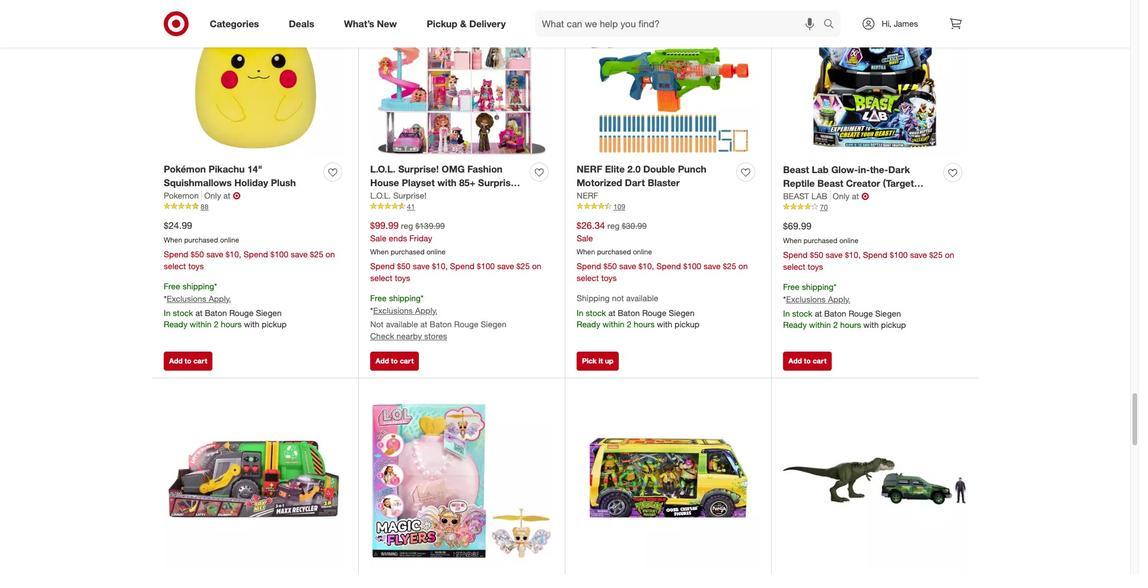 Task type: describe. For each thing, give the bounding box(es) containing it.
categories link
[[200, 11, 274, 37]]

pickup
[[427, 18, 458, 29]]

siegen for l.o.l. surprise! omg fashion house playset with 85+ surprises, made from real wood
[[481, 320, 507, 330]]

cart for $99.99
[[400, 357, 414, 366]]

pickup inside shipping not available in stock at  baton rouge siegen ready within 2 hours with pickup
[[675, 320, 700, 330]]

wood
[[446, 190, 472, 202]]

exclusions for $24.99
[[167, 293, 206, 304]]

glow-
[[832, 164, 858, 176]]

online inside the $69.99 when purchased online spend $50 save $10, spend $100 save $25 on select toys
[[840, 236, 859, 245]]

spend up shipping
[[577, 261, 601, 271]]

$100 inside the $69.99 when purchased online spend $50 save $10, spend $100 save $25 on select toys
[[890, 250, 908, 260]]

$26.34
[[577, 220, 605, 231]]

1 horizontal spatial exclusions apply. button
[[373, 305, 438, 317]]

siegen inside shipping not available in stock at  baton rouge siegen ready within 2 hours with pickup
[[669, 308, 695, 318]]

up
[[605, 357, 614, 366]]

85+
[[459, 177, 476, 189]]

elite
[[605, 163, 625, 175]]

shipping for $24.99
[[183, 281, 214, 291]]

reg for $26.34
[[608, 221, 620, 231]]

pokémon pikachu 14" squishmallows holiday plush
[[164, 163, 296, 189]]

l.o.l. surprise!
[[370, 190, 427, 201]]

l.o.l. surprise! omg fashion house playset with 85+ surprises, made from real wood link
[[370, 163, 525, 202]]

exclusive)
[[783, 191, 828, 203]]

$25 inside $24.99 when purchased online spend $50 save $10, spend $100 save $25 on select toys
[[310, 249, 323, 259]]

nerf for nerf
[[577, 190, 598, 201]]

siegen for pokémon pikachu 14" squishmallows holiday plush
[[256, 308, 282, 318]]

$69.99 when purchased online spend $50 save $10, spend $100 save $25 on select toys
[[783, 220, 955, 272]]

$99.99 reg $139.99 sale ends friday when purchased online spend $50 save $10, spend $100 save $25 on select toys
[[370, 220, 542, 283]]

toys inside the $69.99 when purchased online spend $50 save $10, spend $100 save $25 on select toys
[[808, 262, 823, 272]]

apply. inside free shipping * * exclusions apply. not available at baton rouge siegen check nearby stores
[[415, 305, 438, 315]]

nerf for nerf elite 2.0 double punch motorized dart blaster
[[577, 163, 603, 175]]

the-
[[870, 164, 889, 176]]

beast lab link
[[783, 190, 831, 202]]

pickup for $69.99
[[881, 320, 906, 330]]

in-
[[858, 164, 870, 176]]

free for $69.99
[[783, 282, 800, 292]]

squishmallows
[[164, 177, 232, 189]]

nerf link
[[577, 190, 598, 202]]

friday
[[410, 233, 432, 243]]

add for $69.99
[[789, 357, 802, 366]]

baton for beast lab glow-in-the-dark reptile beast creator (target exclusive)
[[824, 308, 847, 318]]

not
[[612, 293, 624, 303]]

what's new link
[[334, 11, 412, 37]]

$10, inside $24.99 when purchased online spend $50 save $10, spend $100 save $25 on select toys
[[226, 249, 241, 259]]

available inside shipping not available in stock at  baton rouge siegen ready within 2 hours with pickup
[[626, 293, 659, 303]]

to for $24.99
[[185, 357, 191, 366]]

within for $69.99
[[809, 320, 831, 330]]

playset
[[402, 177, 435, 189]]

pick it up button
[[577, 352, 619, 371]]

fashion
[[467, 163, 503, 175]]

beast
[[783, 191, 809, 201]]

motorized
[[577, 177, 622, 189]]

apply. for $24.99
[[209, 293, 231, 304]]

$25 inside $26.34 reg $30.99 sale when purchased online spend $50 save $10, spend $100 save $25 on select toys
[[723, 261, 736, 271]]

ready for $69.99
[[783, 320, 807, 330]]

holiday
[[234, 177, 268, 189]]

pickup & delivery link
[[417, 11, 521, 37]]

pokemon link
[[164, 190, 202, 202]]

$24.99 when purchased online spend $50 save $10, spend $100 save $25 on select toys
[[164, 220, 335, 271]]

shipping not available in stock at  baton rouge siegen ready within 2 hours with pickup
[[577, 293, 700, 330]]

cart for $69.99
[[813, 357, 827, 366]]

what's
[[344, 18, 374, 29]]

beast lab glow-in-the-dark reptile beast creator (target exclusive) link
[[783, 163, 939, 203]]

ends
[[389, 233, 407, 243]]

109
[[614, 202, 626, 211]]

check
[[370, 331, 394, 342]]

2.0
[[628, 163, 641, 175]]

41 link
[[370, 202, 553, 212]]

deals
[[289, 18, 314, 29]]

nerf elite 2.0 double punch motorized dart blaster link
[[577, 163, 732, 190]]

house
[[370, 177, 399, 189]]

$10, inside $99.99 reg $139.99 sale ends friday when purchased online spend $50 save $10, spend $100 save $25 on select toys
[[432, 261, 448, 271]]

deals link
[[279, 11, 329, 37]]

add to cart for $24.99
[[169, 357, 207, 366]]

blaster
[[648, 177, 680, 189]]

shipping for $69.99
[[802, 282, 834, 292]]

l.o.l. for l.o.l. surprise! omg fashion house playset with 85+ surprises, made from real wood
[[370, 163, 396, 175]]

on inside $99.99 reg $139.99 sale ends friday when purchased online spend $50 save $10, spend $100 save $25 on select toys
[[532, 261, 542, 271]]

pickup & delivery
[[427, 18, 506, 29]]

siegen for beast lab glow-in-the-dark reptile beast creator (target exclusive)
[[875, 308, 901, 318]]

with inside shipping not available in stock at  baton rouge siegen ready within 2 hours with pickup
[[657, 320, 673, 330]]

exclusions apply. button for $24.99
[[167, 293, 231, 305]]

creator
[[846, 177, 881, 189]]

select inside $24.99 when purchased online spend $50 save $10, spend $100 save $25 on select toys
[[164, 261, 186, 271]]

88
[[201, 202, 209, 211]]

at inside "beast lab only at ¬"
[[852, 191, 859, 201]]

what's new
[[344, 18, 397, 29]]

hours for $24.99
[[221, 320, 242, 330]]

add to cart button for $99.99
[[370, 352, 419, 371]]

ready for $24.99
[[164, 320, 187, 330]]

apply. for $69.99
[[828, 294, 851, 304]]

punch
[[678, 163, 707, 175]]

70 link
[[783, 202, 967, 213]]

spend down $69.99 at the top
[[783, 250, 808, 260]]

free shipping * * exclusions apply. in stock at  baton rouge siegen ready within 2 hours with pickup for $24.99
[[164, 281, 287, 330]]

0 vertical spatial beast
[[783, 164, 809, 176]]

search button
[[819, 11, 847, 39]]

double
[[643, 163, 676, 175]]

on inside the $69.99 when purchased online spend $50 save $10, spend $100 save $25 on select toys
[[945, 250, 955, 260]]

purchased inside $26.34 reg $30.99 sale when purchased online spend $50 save $10, spend $100 save $25 on select toys
[[597, 247, 631, 256]]

add to cart for $99.99
[[376, 357, 414, 366]]

select inside $26.34 reg $30.99 sale when purchased online spend $50 save $10, spend $100 save $25 on select toys
[[577, 273, 599, 283]]

in for $24.99
[[164, 308, 171, 318]]

toys inside $24.99 when purchased online spend $50 save $10, spend $100 save $25 on select toys
[[188, 261, 204, 271]]

109 link
[[577, 202, 760, 212]]

stock for $69.99
[[792, 308, 813, 318]]

exclusions inside free shipping * * exclusions apply. not available at baton rouge siegen check nearby stores
[[373, 305, 413, 315]]

it
[[599, 357, 603, 366]]

$69.99
[[783, 220, 812, 232]]

dart
[[625, 177, 645, 189]]

rouge for pokémon pikachu 14" squishmallows holiday plush
[[229, 308, 254, 318]]

pikachu
[[209, 163, 245, 175]]

surprises,
[[478, 177, 524, 189]]

$139.99
[[416, 221, 445, 231]]

rouge for beast lab glow-in-the-dark reptile beast creator (target exclusive)
[[849, 308, 873, 318]]

pokémon
[[164, 163, 206, 175]]

at inside shipping not available in stock at  baton rouge siegen ready within 2 hours with pickup
[[609, 308, 616, 318]]

select inside $99.99 reg $139.99 sale ends friday when purchased online spend $50 save $10, spend $100 save $25 on select toys
[[370, 273, 393, 283]]

$30.99
[[622, 221, 647, 231]]

at inside pokemon only at ¬
[[223, 190, 231, 201]]

$25 inside the $69.99 when purchased online spend $50 save $10, spend $100 save $25 on select toys
[[930, 250, 943, 260]]

online inside $99.99 reg $139.99 sale ends friday when purchased online spend $50 save $10, spend $100 save $25 on select toys
[[427, 247, 446, 256]]

to for $99.99
[[391, 357, 398, 366]]

$50 inside $24.99 when purchased online spend $50 save $10, spend $100 save $25 on select toys
[[191, 249, 204, 259]]

hi,
[[882, 18, 892, 28]]

plush
[[271, 177, 296, 189]]

shipping
[[577, 293, 610, 303]]

reptile
[[783, 177, 815, 189]]

&
[[460, 18, 467, 29]]

sale for $26.34
[[577, 233, 593, 243]]

add for $24.99
[[169, 357, 183, 366]]



Task type: vqa. For each thing, say whether or not it's contained in the screenshot.
When inside the $26.34 reg $30.99 Sale When purchased online Spend $50 save $10, Spend $100 save $25 on select toys
yes



Task type: locate. For each thing, give the bounding box(es) containing it.
to
[[185, 357, 191, 366], [391, 357, 398, 366], [804, 357, 811, 366]]

0 vertical spatial l.o.l.
[[370, 163, 396, 175]]

2 add to cart button from the left
[[370, 352, 419, 371]]

0 horizontal spatial beast
[[783, 164, 809, 176]]

70
[[820, 203, 828, 212]]

2 horizontal spatial free
[[783, 282, 800, 292]]

0 vertical spatial available
[[626, 293, 659, 303]]

free shipping * * exclusions apply. in stock at  baton rouge siegen ready within 2 hours with pickup
[[164, 281, 287, 330], [783, 282, 906, 330]]

add to cart button for $24.99
[[164, 352, 213, 371]]

$100
[[270, 249, 288, 259], [890, 250, 908, 260], [477, 261, 495, 271], [684, 261, 702, 271]]

spend down ends
[[370, 261, 395, 271]]

available right not
[[626, 293, 659, 303]]

made
[[370, 190, 395, 202]]

2 horizontal spatial cart
[[813, 357, 827, 366]]

only right lab
[[833, 191, 850, 201]]

1 horizontal spatial reg
[[608, 221, 620, 231]]

0 horizontal spatial free shipping * * exclusions apply. in stock at  baton rouge siegen ready within 2 hours with pickup
[[164, 281, 287, 330]]

reg inside $26.34 reg $30.99 sale when purchased online spend $50 save $10, spend $100 save $25 on select toys
[[608, 221, 620, 231]]

nearby
[[397, 331, 422, 342]]

reg for $99.99
[[401, 221, 413, 231]]

only inside pokemon only at ¬
[[204, 190, 221, 201]]

purchased down ends
[[391, 247, 425, 256]]

1 horizontal spatial add to cart button
[[370, 352, 419, 371]]

1 horizontal spatial exclusions
[[373, 305, 413, 315]]

1 horizontal spatial only
[[833, 191, 850, 201]]

online inside $24.99 when purchased online spend $50 save $10, spend $100 save $25 on select toys
[[220, 236, 239, 244]]

0 horizontal spatial 2
[[214, 320, 219, 330]]

1 horizontal spatial hours
[[634, 320, 655, 330]]

siegen inside free shipping * * exclusions apply. not available at baton rouge siegen check nearby stores
[[481, 320, 507, 330]]

toys up not
[[601, 273, 617, 283]]

siegen
[[256, 308, 282, 318], [669, 308, 695, 318], [875, 308, 901, 318], [481, 320, 507, 330]]

1 horizontal spatial stock
[[586, 308, 606, 318]]

2 horizontal spatial add to cart button
[[783, 352, 832, 371]]

online down 70 link
[[840, 236, 859, 245]]

0 horizontal spatial to
[[185, 357, 191, 366]]

2 horizontal spatial pickup
[[881, 320, 906, 330]]

search
[[819, 19, 847, 31]]

surprise! inside l.o.l. surprise! omg fashion house playset with 85+ surprises, made from real wood
[[398, 163, 439, 175]]

1 sale from the left
[[370, 233, 387, 243]]

stock
[[173, 308, 193, 318], [586, 308, 606, 318], [792, 308, 813, 318]]

0 horizontal spatial ready
[[164, 320, 187, 330]]

l.o.l. surprise! omg fashion house playset with 85+ surprises, made from real wood
[[370, 163, 524, 202]]

$10, inside the $69.99 when purchased online spend $50 save $10, spend $100 save $25 on select toys
[[845, 250, 861, 260]]

1 reg from the left
[[401, 221, 413, 231]]

spend
[[164, 249, 188, 259], [244, 249, 268, 259], [783, 250, 808, 260], [863, 250, 888, 260], [370, 261, 395, 271], [450, 261, 475, 271], [577, 261, 601, 271], [657, 261, 681, 271]]

baton inside free shipping * * exclusions apply. not available at baton rouge siegen check nearby stores
[[430, 320, 452, 330]]

pokémon pikachu 14" squishmallows holiday plush image
[[164, 0, 347, 156], [164, 0, 347, 156]]

toys
[[188, 261, 204, 271], [808, 262, 823, 272], [395, 273, 410, 283], [601, 273, 617, 283]]

sale down $99.99
[[370, 233, 387, 243]]

shipping
[[183, 281, 214, 291], [802, 282, 834, 292], [389, 293, 421, 303]]

88 link
[[164, 202, 347, 212]]

cart
[[193, 357, 207, 366], [400, 357, 414, 366], [813, 357, 827, 366]]

$10,
[[226, 249, 241, 259], [845, 250, 861, 260], [432, 261, 448, 271], [639, 261, 654, 271]]

¬ down creator
[[862, 190, 869, 202]]

2 sale from the left
[[577, 233, 593, 243]]

$25 inside $99.99 reg $139.99 sale ends friday when purchased online spend $50 save $10, spend $100 save $25 on select toys
[[517, 261, 530, 271]]

nerf elite 2.0 double punch motorized dart blaster image
[[577, 0, 760, 156], [577, 0, 760, 156]]

nerf inside 'nerf elite 2.0 double punch motorized dart blaster'
[[577, 163, 603, 175]]

online down $30.99
[[633, 247, 652, 256]]

select up shipping
[[577, 273, 599, 283]]

sale for $99.99
[[370, 233, 387, 243]]

0 horizontal spatial stock
[[173, 308, 193, 318]]

cart for $24.99
[[193, 357, 207, 366]]

2 horizontal spatial apply.
[[828, 294, 851, 304]]

sale down $26.34
[[577, 233, 593, 243]]

l.o.l. inside l.o.l. surprise! omg fashion house playset with 85+ surprises, made from real wood
[[370, 163, 396, 175]]

1 to from the left
[[185, 357, 191, 366]]

reg inside $99.99 reg $139.99 sale ends friday when purchased online spend $50 save $10, spend $100 save $25 on select toys
[[401, 221, 413, 231]]

exclusions
[[167, 293, 206, 304], [786, 294, 826, 304], [373, 305, 413, 315]]

dark
[[889, 164, 910, 176]]

1 horizontal spatial to
[[391, 357, 398, 366]]

*
[[214, 281, 217, 291], [834, 282, 837, 292], [421, 293, 424, 303], [164, 293, 167, 304], [783, 294, 786, 304], [370, 305, 373, 315]]

pokémon pikachu 14" squishmallows holiday plush link
[[164, 163, 319, 190]]

3 to from the left
[[804, 357, 811, 366]]

ready inside shipping not available in stock at  baton rouge siegen ready within 2 hours with pickup
[[577, 320, 601, 330]]

0 horizontal spatial cart
[[193, 357, 207, 366]]

stock inside shipping not available in stock at  baton rouge siegen ready within 2 hours with pickup
[[586, 308, 606, 318]]

add to cart for $69.99
[[789, 357, 827, 366]]

2 add from the left
[[376, 357, 389, 366]]

0 vertical spatial surprise!
[[398, 163, 439, 175]]

lab
[[812, 191, 828, 201]]

$50 inside $99.99 reg $139.99 sale ends friday when purchased online spend $50 save $10, spend $100 save $25 on select toys
[[397, 261, 411, 271]]

0 horizontal spatial available
[[386, 320, 418, 330]]

0 horizontal spatial add
[[169, 357, 183, 366]]

2 horizontal spatial exclusions
[[786, 294, 826, 304]]

2 horizontal spatial to
[[804, 357, 811, 366]]

free inside free shipping * * exclusions apply. not available at baton rouge siegen check nearby stores
[[370, 293, 387, 303]]

1 horizontal spatial available
[[626, 293, 659, 303]]

1 add to cart from the left
[[169, 357, 207, 366]]

$10, down $30.99
[[639, 261, 654, 271]]

rouge
[[229, 308, 254, 318], [642, 308, 667, 318], [849, 308, 873, 318], [454, 320, 479, 330]]

2 horizontal spatial stock
[[792, 308, 813, 318]]

l.o.l. surprise! omg fashion house playset with 85+ surprises, made from real wood image
[[370, 0, 553, 156], [370, 0, 553, 156]]

purchased inside $99.99 reg $139.99 sale ends friday when purchased online spend $50 save $10, spend $100 save $25 on select toys
[[391, 247, 425, 256]]

2 nerf from the top
[[577, 190, 598, 201]]

l.o.l. surprise! magic flyers - sky starling gold wings image
[[370, 390, 553, 573], [370, 390, 553, 573]]

when inside $24.99 when purchased online spend $50 save $10, spend $100 save $25 on select toys
[[164, 236, 182, 244]]

pickup
[[262, 320, 287, 330], [675, 320, 700, 330], [881, 320, 906, 330]]

spend down 70 link
[[863, 250, 888, 260]]

nerf down motorized
[[577, 190, 598, 201]]

sale inside $99.99 reg $139.99 sale ends friday when purchased online spend $50 save $10, spend $100 save $25 on select toys
[[370, 233, 387, 243]]

purchased
[[184, 236, 218, 244], [804, 236, 838, 245], [391, 247, 425, 256], [597, 247, 631, 256]]

1 horizontal spatial in
[[577, 308, 584, 318]]

1 horizontal spatial sale
[[577, 233, 593, 243]]

1 add from the left
[[169, 357, 183, 366]]

spend up shipping not available in stock at  baton rouge siegen ready within 2 hours with pickup
[[657, 261, 681, 271]]

select down $69.99 at the top
[[783, 262, 806, 272]]

add for $99.99
[[376, 357, 389, 366]]

available up check nearby stores button
[[386, 320, 418, 330]]

in inside shipping not available in stock at  baton rouge siegen ready within 2 hours with pickup
[[577, 308, 584, 318]]

1 horizontal spatial shipping
[[389, 293, 421, 303]]

l.o.l. inside "link"
[[370, 190, 391, 201]]

purchased down $30.99
[[597, 247, 631, 256]]

spend down 88 link
[[244, 249, 268, 259]]

$100 inside $24.99 when purchased online spend $50 save $10, spend $100 save $25 on select toys
[[270, 249, 288, 259]]

1 horizontal spatial ¬
[[862, 190, 869, 202]]

pick it up
[[582, 357, 614, 366]]

$10, inside $26.34 reg $30.99 sale when purchased online spend $50 save $10, spend $100 save $25 on select toys
[[639, 261, 654, 271]]

exclusions apply. button for $69.99
[[786, 293, 851, 305]]

when inside $99.99 reg $139.99 sale ends friday when purchased online spend $50 save $10, spend $100 save $25 on select toys
[[370, 247, 389, 256]]

pokemon only at ¬
[[164, 190, 241, 202]]

$50 down $24.99
[[191, 249, 204, 259]]

l.o.l. down house
[[370, 190, 391, 201]]

2 horizontal spatial hours
[[840, 320, 861, 330]]

0 vertical spatial nerf
[[577, 163, 603, 175]]

omg
[[442, 163, 465, 175]]

hi, james
[[882, 18, 918, 28]]

1 nerf from the top
[[577, 163, 603, 175]]

spend down $24.99
[[164, 249, 188, 259]]

reg up ends
[[401, 221, 413, 231]]

$26.34 reg $30.99 sale when purchased online spend $50 save $10, spend $100 save $25 on select toys
[[577, 220, 748, 283]]

beast lab only at ¬
[[783, 190, 869, 202]]

online down friday
[[427, 247, 446, 256]]

on
[[326, 249, 335, 259], [945, 250, 955, 260], [532, 261, 542, 271], [739, 261, 748, 271]]

beast up "beast lab only at ¬"
[[818, 177, 844, 189]]

pickup for $24.99
[[262, 320, 287, 330]]

beast up reptile
[[783, 164, 809, 176]]

select down $24.99
[[164, 261, 186, 271]]

1 horizontal spatial apply.
[[415, 305, 438, 315]]

1 horizontal spatial pickup
[[675, 320, 700, 330]]

within inside shipping not available in stock at  baton rouge siegen ready within 2 hours with pickup
[[603, 320, 625, 330]]

toys down $69.99 at the top
[[808, 262, 823, 272]]

1 vertical spatial l.o.l.
[[370, 190, 391, 201]]

baton inside shipping not available in stock at  baton rouge siegen ready within 2 hours with pickup
[[618, 308, 640, 318]]

14"
[[247, 163, 262, 175]]

categories
[[210, 18, 259, 29]]

1 horizontal spatial free
[[370, 293, 387, 303]]

stock for $24.99
[[173, 308, 193, 318]]

$10, down friday
[[432, 261, 448, 271]]

when down $26.34
[[577, 247, 595, 256]]

¬
[[233, 190, 241, 202], [862, 190, 869, 202]]

exclusions apply. button
[[167, 293, 231, 305], [786, 293, 851, 305], [373, 305, 438, 317]]

baton for pokémon pikachu 14" squishmallows holiday plush
[[205, 308, 227, 318]]

from
[[398, 190, 421, 202]]

2 horizontal spatial add
[[789, 357, 802, 366]]

toys down ends
[[395, 273, 410, 283]]

surprise! up playset
[[398, 163, 439, 175]]

$50 inside $26.34 reg $30.99 sale when purchased online spend $50 save $10, spend $100 save $25 on select toys
[[604, 261, 617, 271]]

rouge inside free shipping * * exclusions apply. not available at baton rouge siegen check nearby stores
[[454, 320, 479, 330]]

sale inside $26.34 reg $30.99 sale when purchased online spend $50 save $10, spend $100 save $25 on select toys
[[577, 233, 593, 243]]

at inside free shipping * * exclusions apply. not available at baton rouge siegen check nearby stores
[[420, 320, 428, 330]]

nerf
[[577, 163, 603, 175], [577, 190, 598, 201]]

0 horizontal spatial in
[[164, 308, 171, 318]]

¬ down holiday on the left top
[[233, 190, 241, 202]]

1 horizontal spatial beast
[[818, 177, 844, 189]]

on inside $26.34 reg $30.99 sale when purchased online spend $50 save $10, spend $100 save $25 on select toys
[[739, 261, 748, 271]]

$99.99
[[370, 220, 399, 231]]

hours for $69.99
[[840, 320, 861, 330]]

1 vertical spatial available
[[386, 320, 418, 330]]

0 horizontal spatial ¬
[[233, 190, 241, 202]]

$50 down ends
[[397, 261, 411, 271]]

$24.99
[[164, 220, 192, 231]]

1 add to cart button from the left
[[164, 352, 213, 371]]

2 to from the left
[[391, 357, 398, 366]]

hours inside shipping not available in stock at  baton rouge siegen ready within 2 hours with pickup
[[634, 320, 655, 330]]

new
[[377, 18, 397, 29]]

when down $24.99
[[164, 236, 182, 244]]

0 horizontal spatial exclusions
[[167, 293, 206, 304]]

when inside the $69.99 when purchased online spend $50 save $10, spend $100 save $25 on select toys
[[783, 236, 802, 245]]

3 add to cart button from the left
[[783, 352, 832, 371]]

purchased down $24.99
[[184, 236, 218, 244]]

purchased inside $24.99 when purchased online spend $50 save $10, spend $100 save $25 on select toys
[[184, 236, 218, 244]]

baton
[[205, 308, 227, 318], [618, 308, 640, 318], [824, 308, 847, 318], [430, 320, 452, 330]]

0 horizontal spatial within
[[190, 320, 212, 330]]

exclusions for $69.99
[[786, 294, 826, 304]]

on inside $24.99 when purchased online spend $50 save $10, spend $100 save $25 on select toys
[[326, 249, 335, 259]]

stores
[[424, 331, 447, 342]]

rouge for l.o.l. surprise! omg fashion house playset with 85+ surprises, made from real wood
[[454, 320, 479, 330]]

jurassic world legacy tyrannosaurus rex ambush toy vehicle and action figure set image
[[783, 390, 967, 574], [783, 390, 967, 574]]

$100 inside $26.34 reg $30.99 sale when purchased online spend $50 save $10, spend $100 save $25 on select toys
[[684, 261, 702, 271]]

available inside free shipping * * exclusions apply. not available at baton rouge siegen check nearby stores
[[386, 320, 418, 330]]

toys down $24.99
[[188, 261, 204, 271]]

reg down 109
[[608, 221, 620, 231]]

check nearby stores button
[[370, 331, 447, 343]]

free shipping * * exclusions apply. in stock at  baton rouge siegen ready within 2 hours with pickup for $69.99
[[783, 282, 906, 330]]

2 horizontal spatial exclusions apply. button
[[786, 293, 851, 305]]

3 add from the left
[[789, 357, 802, 366]]

purchased inside the $69.99 when purchased online spend $50 save $10, spend $100 save $25 on select toys
[[804, 236, 838, 245]]

1 vertical spatial surprise!
[[393, 190, 427, 201]]

2 l.o.l. from the top
[[370, 190, 391, 201]]

2 horizontal spatial within
[[809, 320, 831, 330]]

free shipping * * exclusions apply. not available at baton rouge siegen check nearby stores
[[370, 293, 507, 342]]

to for $69.99
[[804, 357, 811, 366]]

reg
[[401, 221, 413, 231], [608, 221, 620, 231]]

1 horizontal spatial within
[[603, 320, 625, 330]]

2 cart from the left
[[400, 357, 414, 366]]

3 add to cart from the left
[[789, 357, 827, 366]]

surprise! for l.o.l. surprise! omg fashion house playset with 85+ surprises, made from real wood
[[398, 163, 439, 175]]

41
[[407, 202, 415, 211]]

shipping inside free shipping * * exclusions apply. not available at baton rouge siegen check nearby stores
[[389, 293, 421, 303]]

0 horizontal spatial pickup
[[262, 320, 287, 330]]

(target
[[883, 177, 914, 189]]

2 horizontal spatial add to cart
[[789, 357, 827, 366]]

1 vertical spatial beast
[[818, 177, 844, 189]]

only inside "beast lab only at ¬"
[[833, 191, 850, 201]]

when down $99.99
[[370, 247, 389, 256]]

maxx action 3-n-1 maxx recycler image
[[164, 390, 347, 573], [164, 390, 347, 573]]

online down 88 link
[[220, 236, 239, 244]]

not
[[370, 320, 384, 330]]

1 horizontal spatial free shipping * * exclusions apply. in stock at  baton rouge siegen ready within 2 hours with pickup
[[783, 282, 906, 330]]

$50 down $69.99 at the top
[[810, 250, 824, 260]]

select
[[164, 261, 186, 271], [783, 262, 806, 272], [370, 273, 393, 283], [577, 273, 599, 283]]

in for $69.99
[[783, 308, 790, 318]]

1 horizontal spatial 2
[[627, 320, 632, 330]]

0 horizontal spatial shipping
[[183, 281, 214, 291]]

3 cart from the left
[[813, 357, 827, 366]]

surprise! inside "link"
[[393, 190, 427, 201]]

2 horizontal spatial 2
[[834, 320, 838, 330]]

What can we help you find? suggestions appear below search field
[[535, 11, 827, 37]]

2 for $24.99
[[214, 320, 219, 330]]

l.o.l. surprise! link
[[370, 190, 427, 202]]

nerf elite 2.0 double punch motorized dart blaster
[[577, 163, 707, 189]]

2 add to cart from the left
[[376, 357, 414, 366]]

$50 inside the $69.99 when purchased online spend $50 save $10, spend $100 save $25 on select toys
[[810, 250, 824, 260]]

free
[[164, 281, 180, 291], [783, 282, 800, 292], [370, 293, 387, 303]]

1 horizontal spatial ready
[[577, 320, 601, 330]]

$10, down 88 link
[[226, 249, 241, 259]]

$50
[[191, 249, 204, 259], [810, 250, 824, 260], [397, 261, 411, 271], [604, 261, 617, 271]]

pick
[[582, 357, 597, 366]]

$10, down 70 link
[[845, 250, 861, 260]]

beast lab glow-in-the-dark reptile beast creator (target exclusive) image
[[783, 0, 967, 157], [783, 0, 967, 157]]

2 horizontal spatial shipping
[[802, 282, 834, 292]]

pokemon
[[164, 190, 199, 201]]

delivery
[[469, 18, 506, 29]]

0 horizontal spatial add to cart
[[169, 357, 207, 366]]

select down ends
[[370, 273, 393, 283]]

surprise! for l.o.l. surprise!
[[393, 190, 427, 201]]

at
[[223, 190, 231, 201], [852, 191, 859, 201], [196, 308, 203, 318], [609, 308, 616, 318], [815, 308, 822, 318], [420, 320, 428, 330]]

2 horizontal spatial in
[[783, 308, 790, 318]]

real
[[424, 190, 444, 202]]

0 horizontal spatial free
[[164, 281, 180, 291]]

online inside $26.34 reg $30.99 sale when purchased online spend $50 save $10, spend $100 save $25 on select toys
[[633, 247, 652, 256]]

toys inside $99.99 reg $139.99 sale ends friday when purchased online spend $50 save $10, spend $100 save $25 on select toys
[[395, 273, 410, 283]]

teenage mutant ninja turtles: mutant mayhem ooze cruisin' action figure set - 6pk image
[[577, 390, 760, 573], [577, 390, 760, 573]]

1 horizontal spatial cart
[[400, 357, 414, 366]]

0 horizontal spatial sale
[[370, 233, 387, 243]]

surprise!
[[398, 163, 439, 175], [393, 190, 427, 201]]

1 horizontal spatial add
[[376, 357, 389, 366]]

james
[[894, 18, 918, 28]]

beast
[[783, 164, 809, 176], [818, 177, 844, 189]]

ready
[[164, 320, 187, 330], [577, 320, 601, 330], [783, 320, 807, 330]]

0 horizontal spatial hours
[[221, 320, 242, 330]]

1 l.o.l. from the top
[[370, 163, 396, 175]]

baton for l.o.l. surprise! omg fashion house playset with 85+ surprises, made from real wood
[[430, 320, 452, 330]]

0 horizontal spatial exclusions apply. button
[[167, 293, 231, 305]]

l.o.l.
[[370, 163, 396, 175], [370, 190, 391, 201]]

only up '88'
[[204, 190, 221, 201]]

free for $24.99
[[164, 281, 180, 291]]

rouge inside shipping not available in stock at  baton rouge siegen ready within 2 hours with pickup
[[642, 308, 667, 318]]

1 vertical spatial nerf
[[577, 190, 598, 201]]

when inside $26.34 reg $30.99 sale when purchased online spend $50 save $10, spend $100 save $25 on select toys
[[577, 247, 595, 256]]

select inside the $69.99 when purchased online spend $50 save $10, spend $100 save $25 on select toys
[[783, 262, 806, 272]]

purchased down $69.99 at the top
[[804, 236, 838, 245]]

2 reg from the left
[[608, 221, 620, 231]]

0 horizontal spatial reg
[[401, 221, 413, 231]]

$50 up not
[[604, 261, 617, 271]]

l.o.l. up house
[[370, 163, 396, 175]]

nerf up motorized
[[577, 163, 603, 175]]

add to cart button
[[164, 352, 213, 371], [370, 352, 419, 371], [783, 352, 832, 371]]

2 horizontal spatial ready
[[783, 320, 807, 330]]

beast lab glow-in-the-dark reptile beast creator (target exclusive)
[[783, 164, 914, 203]]

1 cart from the left
[[193, 357, 207, 366]]

toys inside $26.34 reg $30.99 sale when purchased online spend $50 save $10, spend $100 save $25 on select toys
[[601, 273, 617, 283]]

spend up free shipping * * exclusions apply. not available at baton rouge siegen check nearby stores
[[450, 261, 475, 271]]

with inside l.o.l. surprise! omg fashion house playset with 85+ surprises, made from real wood
[[438, 177, 457, 189]]

0 horizontal spatial add to cart button
[[164, 352, 213, 371]]

add to cart button for $69.99
[[783, 352, 832, 371]]

surprise! up 41
[[393, 190, 427, 201]]

2 inside shipping not available in stock at  baton rouge siegen ready within 2 hours with pickup
[[627, 320, 632, 330]]

when down $69.99 at the top
[[783, 236, 802, 245]]

lab
[[812, 164, 829, 176]]

2 for $69.99
[[834, 320, 838, 330]]

0 horizontal spatial apply.
[[209, 293, 231, 304]]

1 horizontal spatial add to cart
[[376, 357, 414, 366]]

l.o.l. for l.o.l. surprise!
[[370, 190, 391, 201]]

within for $24.99
[[190, 320, 212, 330]]

in
[[164, 308, 171, 318], [577, 308, 584, 318], [783, 308, 790, 318]]

online
[[220, 236, 239, 244], [840, 236, 859, 245], [427, 247, 446, 256], [633, 247, 652, 256]]

0 horizontal spatial only
[[204, 190, 221, 201]]

$100 inside $99.99 reg $139.99 sale ends friday when purchased online spend $50 save $10, spend $100 save $25 on select toys
[[477, 261, 495, 271]]



